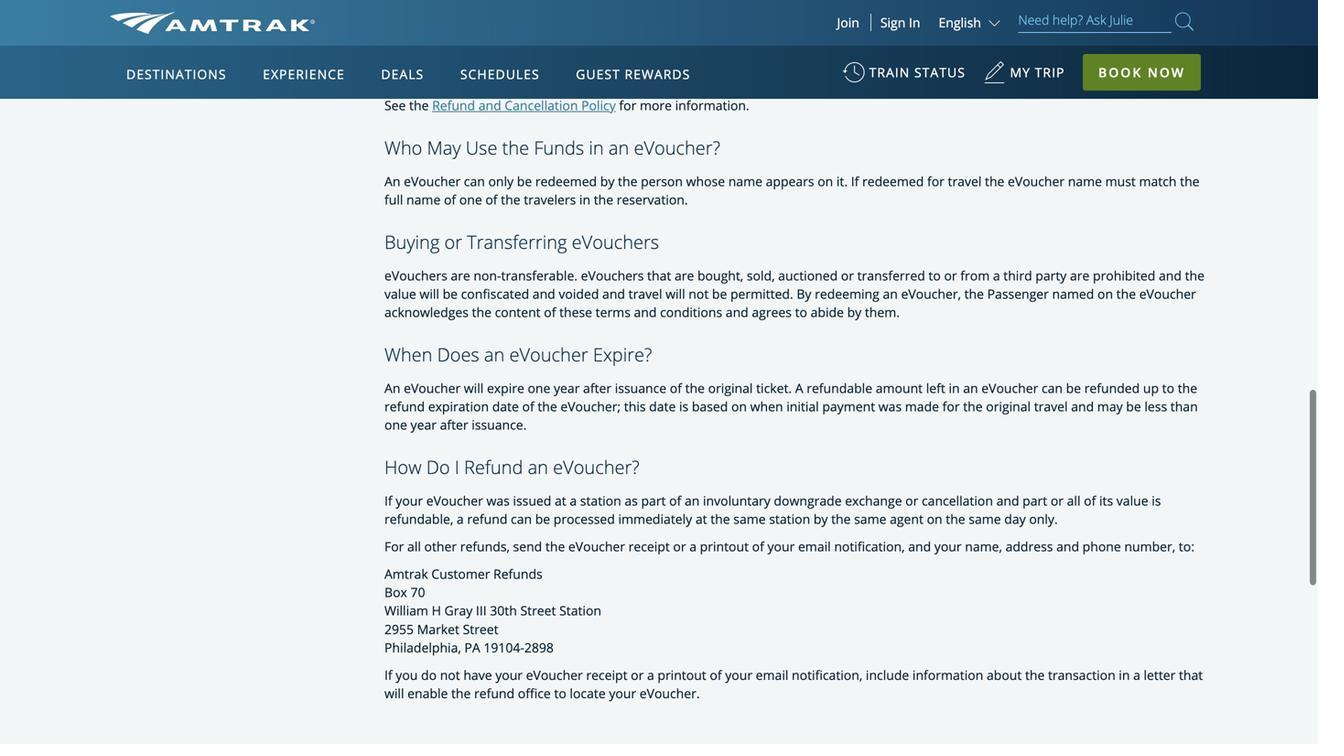 Task type: describe. For each thing, give the bounding box(es) containing it.
immediately
[[619, 511, 693, 528]]

refunds
[[494, 566, 543, 583]]

appears
[[766, 173, 815, 190]]

book
[[1099, 64, 1143, 81]]

can inside if your evoucher was issued at a station as part of an involuntary downgrade exchange or cancellation and part or all of its value is refundable, a refund can be processed immediately at the same station by the same agent on the same day only.
[[511, 511, 532, 528]]

refundable left (e.g.,
[[743, 51, 809, 68]]

guest
[[576, 65, 621, 83]]

who may use the funds in an evoucher?
[[385, 135, 721, 160]]

back
[[689, 5, 717, 22]]

an up stored
[[844, 51, 859, 68]]

you
[[396, 666, 418, 684]]

of inside the 'evouchers are non-transferable. evouchers that are bought, sold, auctioned or transferred to or from a third party are prohibited and the value will be confiscated and voided and travel will not be permitted. by redeeming an evoucher, the passenger named on the evoucher acknowledges the content of these terms and conditions and agrees to abide by them.'
[[544, 304, 556, 321]]

confiscated
[[461, 285, 529, 303]]

non- down amounts.
[[716, 51, 743, 68]]

0 vertical spatial at
[[555, 492, 567, 510]]

evouchers down the buying at the top left
[[385, 267, 448, 284]]

value inside the 'evouchers are non-transferable. evouchers that are bought, sold, auctioned or transferred to or from a third party are prohibited and the value will be confiscated and voided and travel will not be permitted. by redeeming an evoucher, the passenger named on the evoucher acknowledges the content of these terms and conditions and agrees to abide by them.'
[[385, 285, 416, 303]]

number,
[[1125, 538, 1176, 556]]

train
[[870, 64, 911, 81]]

be left less
[[1127, 398, 1142, 415]]

can inside an evoucher will expire one year after issuance of the original ticket. a refundable amount left in an evoucher can be refunded up to the refund expiration date of the evoucher; this date is based on when initial payment was made for the original travel and may be less than one year after issuance.
[[1042, 380, 1063, 397]]

not inside if you do not have your evoucher receipt or a printout of your email notification, include information about the transaction in a letter that will enable the refund office to locate your evoucher.
[[440, 666, 460, 684]]

schedules
[[460, 65, 540, 83]]

if inside an evoucher can only be redeemed by the person whose name appears on it. if redeemed for travel the evoucher name must match the full name of one of the travelers in the reservation.
[[851, 173, 859, 190]]

2 part from the left
[[1023, 492, 1048, 510]]

match
[[1140, 173, 1177, 190]]

1 vertical spatial after
[[440, 416, 469, 434]]

my trip
[[1011, 64, 1065, 81]]

enable
[[408, 685, 448, 702]]

can inside non-refundable : cannot be refunded as money back but can be used to pay for future travel. a combination of refundable and non-refundable amounts.
[[744, 5, 765, 22]]

non-
[[398, 5, 429, 22]]

for inside an evoucher can only be redeemed by the person whose name appears on it. if redeemed for travel the evoucher name must match the full name of one of the travelers in the reservation.
[[928, 173, 945, 190]]

trip
[[1035, 64, 1065, 81]]

1 horizontal spatial year
[[554, 380, 580, 397]]

is up new,
[[922, 51, 931, 68]]

voided
[[559, 285, 599, 303]]

payment inside the value of an evoucher used as a form of payment is non-refundable (e.g., an evoucher is redeemed to pay for a ticket). if a reservation that was paid for by evoucher is canceled or downgraded, the value will be stored in a new, non-refundable evoucher.
[[647, 51, 700, 68]]

that inside the 'evouchers are non-transferable. evouchers that are bought, sold, auctioned or transferred to or from a third party are prohibited and the value will be confiscated and voided and travel will not be permitted. by redeeming an evoucher, the passenger named on the evoucher acknowledges the content of these terms and conditions and agrees to abide by them.'
[[647, 267, 672, 284]]

it.
[[837, 173, 848, 190]]

2 same from the left
[[855, 511, 887, 528]]

email for and
[[798, 538, 831, 556]]

for all other refunds, send the evoucher receipt or a printout of your email notification, and your name, address and phone number, to:
[[385, 538, 1195, 556]]

refundable,
[[385, 511, 454, 528]]

one inside an evoucher can only be redeemed by the person whose name appears on it. if redeemed for travel the evoucher name must match the full name of one of the travelers in the reservation.
[[460, 191, 482, 208]]

i
[[455, 455, 460, 480]]

or inside the value of an evoucher used as a form of payment is non-refundable (e.g., an evoucher is redeemed to pay for a ticket). if a reservation that was paid for by evoucher is canceled or downgraded, the value will be stored in a new, non-refundable evoucher.
[[635, 69, 648, 87]]

english
[[939, 14, 982, 31]]

named
[[1053, 285, 1095, 303]]

travel inside an evoucher will expire one year after issuance of the original ticket. a refundable amount left in an evoucher can be refunded up to the refund expiration date of the evoucher; this date is based on when initial payment was made for the original travel and may be less than one year after issuance.
[[1035, 398, 1068, 415]]

third
[[1004, 267, 1033, 284]]

to down by
[[795, 304, 808, 321]]

and right prohibited
[[1159, 267, 1182, 284]]

downgraded,
[[651, 69, 730, 87]]

evoucher. inside if you do not have your evoucher receipt or a printout of your email notification, include information about the transaction in a letter that will enable the refund office to locate your evoucher.
[[640, 685, 700, 702]]

for inside non-refundable : cannot be refunded as money back but can be used to pay for future travel. a combination of refundable and non-refundable amounts.
[[860, 5, 877, 22]]

0 horizontal spatial name
[[407, 191, 441, 208]]

see
[[385, 97, 406, 114]]

evouchers are non-transferable. evouchers that are bought, sold, auctioned or transferred to or from a third party are prohibited and the value will be confiscated and voided and travel will not be permitted. by redeeming an evoucher, the passenger named on the evoucher acknowledges the content of these terms and conditions and agrees to abide by them.
[[385, 267, 1205, 321]]

not inside the 'evouchers are non-transferable. evouchers that are bought, sold, auctioned or transferred to or from a third party are prohibited and the value will be confiscated and voided and travel will not be permitted. by redeeming an evoucher, the passenger named on the evoucher acknowledges the content of these terms and conditions and agrees to abide by them.'
[[689, 285, 709, 303]]

and inside non-refundable : cannot be refunded as money back but can be used to pay for future travel. a combination of refundable and non-refundable amounts.
[[581, 23, 604, 41]]

0 horizontal spatial redeemed
[[536, 173, 597, 190]]

banner containing join
[[0, 0, 1319, 423]]

an up expire
[[484, 342, 505, 367]]

travel inside an evoucher can only be redeemed by the person whose name appears on it. if redeemed for travel the evoucher name must match the full name of one of the travelers in the reservation.
[[948, 173, 982, 190]]

the inside the value of an evoucher used as a form of payment is non-refundable (e.g., an evoucher is redeemed to pay for a ticket). if a reservation that was paid for by evoucher is canceled or downgraded, the value will be stored in a new, non-refundable evoucher.
[[734, 69, 753, 87]]

an inside an evoucher will expire one year after issuance of the original ticket. a refundable amount left in an evoucher can be refunded up to the refund expiration date of the evoucher; this date is based on when initial payment was made for the original travel and may be less than one year after issuance.
[[964, 380, 979, 397]]

my
[[1011, 64, 1031, 81]]

used inside the value of an evoucher used as a form of payment is non-refundable (e.g., an evoucher is redeemed to pay for a ticket). if a reservation that was paid for by evoucher is canceled or downgraded, the value will be stored in a new, non-refundable evoucher.
[[539, 51, 568, 68]]

experience button
[[256, 49, 352, 100]]

destinations
[[126, 65, 227, 83]]

and up terms at the left top of page
[[603, 285, 625, 303]]

and left phone
[[1057, 538, 1080, 556]]

may
[[427, 135, 461, 160]]

travel.
[[921, 5, 958, 22]]

0 vertical spatial station
[[580, 492, 622, 510]]

issued
[[513, 492, 552, 510]]

and down schedules
[[479, 97, 502, 114]]

do
[[427, 455, 450, 480]]

and down transferable.
[[533, 285, 556, 303]]

rewards
[[625, 65, 691, 83]]

that inside if you do not have your evoucher receipt or a printout of your email notification, include information about the transaction in a letter that will enable the refund office to locate your evoucher.
[[1179, 666, 1204, 684]]

2 horizontal spatial one
[[528, 380, 551, 397]]

1 horizontal spatial name
[[729, 173, 763, 190]]

schedules link
[[453, 46, 547, 99]]

join button
[[826, 14, 872, 31]]

refundable left trip
[[959, 69, 1025, 87]]

all inside if your evoucher was issued at a station as part of an involuntary downgrade exchange or cancellation and part or all of its value is refundable, a refund can be processed immediately at the same station by the same agent on the same day only.
[[1067, 492, 1081, 510]]

sign in
[[881, 14, 921, 31]]

to inside if you do not have your evoucher receipt or a printout of your email notification, include information about the transaction in a letter that will enable the refund office to locate your evoucher.
[[554, 685, 567, 702]]

buying or transferring evouchers
[[385, 229, 659, 255]]

be inside if your evoucher was issued at a station as part of an involuntary downgrade exchange or cancellation and part or all of its value is refundable, a refund can be processed immediately at the same station by the same agent on the same day only.
[[535, 511, 551, 528]]

evoucher up expiration
[[404, 380, 461, 397]]

only.
[[1030, 511, 1058, 528]]

refund for do
[[474, 685, 515, 702]]

was inside the value of an evoucher used as a form of payment is non-refundable (e.g., an evoucher is redeemed to pay for a ticket). if a reservation that was paid for by evoucher is canceled or downgraded, the value will be stored in a new, non-refundable evoucher.
[[412, 69, 435, 87]]

an evoucher will expire one year after issuance of the original ticket. a refundable amount left in an evoucher can be refunded up to the refund expiration date of the evoucher; this date is based on when initial payment was made for the original travel and may be less than one year after issuance.
[[385, 380, 1198, 434]]

reservation.
[[617, 191, 688, 208]]

transferable.
[[501, 267, 578, 284]]

when
[[751, 398, 783, 415]]

be right the cannot
[[551, 5, 566, 22]]

3 are from the left
[[1071, 267, 1090, 284]]

used inside non-refundable : cannot be refunded as money back but can be used to pay for future travel. a combination of refundable and non-refundable amounts.
[[787, 5, 816, 22]]

conditions
[[660, 304, 723, 321]]

policy
[[582, 97, 616, 114]]

1 vertical spatial year
[[411, 416, 437, 434]]

evoucher down :
[[479, 51, 536, 68]]

cannot
[[507, 5, 548, 22]]

by inside the 'evouchers are non-transferable. evouchers that are bought, sold, auctioned or transferred to or from a third party are prohibited and the value will be confiscated and voided and travel will not be permitted. by redeeming an evoucher, the passenger named on the evoucher acknowledges the content of these terms and conditions and agrees to abide by them.'
[[848, 304, 862, 321]]

and down agent
[[909, 538, 931, 556]]

refunds,
[[460, 538, 510, 556]]

by
[[797, 285, 812, 303]]

search icon image
[[1176, 9, 1194, 34]]

non- inside non-refundable : cannot be refunded as money back but can be used to pay for future travel. a combination of refundable and non-refundable amounts.
[[607, 23, 635, 41]]

form
[[599, 51, 628, 68]]

this
[[624, 398, 646, 415]]

refundable down money at the top of page
[[635, 23, 701, 41]]

h
[[432, 602, 441, 620]]

passenger
[[988, 285, 1049, 303]]

1 same from the left
[[734, 511, 766, 528]]

will up conditions
[[666, 285, 686, 303]]

printout for the
[[700, 538, 749, 556]]

ticket.
[[756, 380, 792, 397]]

evoucher up cancellation
[[506, 69, 563, 87]]

in inside if you do not have your evoucher receipt or a printout of your email notification, include information about the transaction in a letter that will enable the refund office to locate your evoucher.
[[1119, 666, 1130, 684]]

value inside if your evoucher was issued at a station as part of an involuntary downgrade exchange or cancellation and part or all of its value is refundable, a refund can be processed immediately at the same station by the same agent on the same day only.
[[1117, 492, 1149, 510]]

0 vertical spatial refund
[[432, 97, 475, 114]]

paid
[[439, 69, 465, 87]]

on inside an evoucher can only be redeemed by the person whose name appears on it. if redeemed for travel the evoucher name must match the full name of one of the travelers in the reservation.
[[818, 173, 834, 190]]

made
[[905, 398, 940, 415]]

letter
[[1144, 666, 1176, 684]]

will inside if you do not have your evoucher receipt or a printout of your email notification, include information about the transaction in a letter that will enable the refund office to locate your evoucher.
[[385, 685, 404, 702]]

content
[[495, 304, 541, 321]]

whose
[[686, 173, 725, 190]]

0 horizontal spatial all
[[408, 538, 421, 556]]

market
[[417, 621, 460, 638]]

if inside if your evoucher was issued at a station as part of an involuntary downgrade exchange or cancellation and part or all of its value is refundable, a refund can be processed immediately at the same station by the same agent on the same day only.
[[385, 492, 393, 510]]

value down amounts.
[[757, 69, 788, 87]]

refunded inside non-refundable : cannot be refunded as money back but can be used to pay for future travel. a combination of refundable and non-refundable amounts.
[[570, 5, 625, 22]]

and inside an evoucher will expire one year after issuance of the original ticket. a refundable amount left in an evoucher can be refunded up to the refund expiration date of the evoucher; this date is based on when initial payment was made for the original travel and may be less than one year after issuance.
[[1072, 398, 1094, 415]]

notification, for include
[[792, 666, 863, 684]]

to inside an evoucher will expire one year after issuance of the original ticket. a refundable amount left in an evoucher can be refunded up to the refund expiration date of the evoucher; this date is based on when initial payment was made for the original travel and may be less than one year after issuance.
[[1163, 380, 1175, 397]]

expiration
[[428, 398, 489, 415]]

will inside the value of an evoucher used as a form of payment is non-refundable (e.g., an evoucher is redeemed to pay for a ticket). if a reservation that was paid for by evoucher is canceled or downgraded, the value will be stored in a new, non-refundable evoucher.
[[792, 69, 811, 87]]

evoucher up new,
[[862, 51, 919, 68]]

issuance
[[615, 380, 667, 397]]

issuance.
[[472, 416, 527, 434]]

will up acknowledges
[[420, 285, 440, 303]]

be left up
[[1067, 380, 1082, 397]]

downgrade
[[774, 492, 842, 510]]

other
[[424, 538, 457, 556]]

by inside if your evoucher was issued at a station as part of an involuntary downgrade exchange or cancellation and part or all of its value is refundable, a refund can be processed immediately at the same station by the same agent on the same day only.
[[814, 511, 828, 528]]

if inside the value of an evoucher used as a form of payment is non-refundable (e.g., an evoucher is redeemed to pay for a ticket). if a reservation that was paid for by evoucher is canceled or downgraded, the value will be stored in a new, non-refundable evoucher.
[[1114, 51, 1122, 68]]

for inside an evoucher will expire one year after issuance of the original ticket. a refundable amount left in an evoucher can be refunded up to the refund expiration date of the evoucher; this date is based on when initial payment was made for the original travel and may be less than one year after issuance.
[[943, 398, 960, 415]]

2 horizontal spatial name
[[1068, 173, 1103, 190]]

evoucher inside if your evoucher was issued at a station as part of an involuntary downgrade exchange or cancellation and part or all of its value is refundable, a refund can be processed immediately at the same station by the same agent on the same day only.
[[427, 492, 483, 510]]

and down permitted.
[[726, 304, 749, 321]]

to:
[[1179, 538, 1195, 556]]

these
[[560, 304, 593, 321]]

on inside the 'evouchers are non-transferable. evouchers that are bought, sold, auctioned or transferred to or from a third party are prohibited and the value will be confiscated and voided and travel will not be permitted. by redeeming an evoucher, the passenger named on the evoucher acknowledges the content of these terms and conditions and agrees to abide by them.'
[[1098, 285, 1114, 303]]

to inside the value of an evoucher used as a form of payment is non-refundable (e.g., an evoucher is redeemed to pay for a ticket). if a reservation that was paid for by evoucher is canceled or downgraded, the value will be stored in a new, non-refundable evoucher.
[[1000, 51, 1012, 68]]

0 horizontal spatial original
[[708, 380, 753, 397]]

0 vertical spatial street
[[521, 602, 556, 620]]

for
[[385, 538, 404, 556]]

only
[[489, 173, 514, 190]]

bought,
[[698, 267, 744, 284]]

refunded inside an evoucher will expire one year after issuance of the original ticket. a refundable amount left in an evoucher can be refunded up to the refund expiration date of the evoucher; this date is based on when initial payment was made for the original travel and may be less than one year after issuance.
[[1085, 380, 1140, 397]]

by inside the value of an evoucher used as a form of payment is non-refundable (e.g., an evoucher is redeemed to pay for a ticket). if a reservation that was paid for by evoucher is canceled or downgraded, the value will be stored in a new, non-refundable evoucher.
[[489, 69, 503, 87]]

sign
[[881, 14, 906, 31]]

1 date from the left
[[492, 398, 519, 415]]

amtrak image
[[110, 12, 315, 34]]

about
[[987, 666, 1022, 684]]

send
[[513, 538, 542, 556]]

application inside banner
[[178, 153, 618, 409]]

be down bought,
[[712, 285, 727, 303]]

transferring
[[467, 229, 567, 255]]

them.
[[865, 304, 900, 321]]

now
[[1148, 64, 1186, 81]]

1 vertical spatial original
[[986, 398, 1031, 415]]

evoucher. inside the value of an evoucher used as a form of payment is non-refundable (e.g., an evoucher is redeemed to pay for a ticket). if a reservation that was paid for by evoucher is canceled or downgraded, the value will be stored in a new, non-refundable evoucher.
[[1028, 69, 1089, 87]]

1 vertical spatial refund
[[464, 455, 523, 480]]

destinations button
[[119, 49, 234, 100]]

receipt for your
[[586, 666, 628, 684]]

can inside an evoucher can only be redeemed by the person whose name appears on it. if redeemed for travel the evoucher name must match the full name of one of the travelers in the reservation.
[[464, 173, 485, 190]]

refundable up combination
[[429, 5, 500, 22]]

information.
[[675, 97, 750, 114]]

buying
[[385, 229, 440, 255]]

as inside if your evoucher was issued at a station as part of an involuntary downgrade exchange or cancellation and part or all of its value is refundable, a refund can be processed immediately at the same station by the same agent on the same day only.
[[625, 492, 638, 510]]

refundable down the cannot
[[512, 23, 578, 41]]



Task type: vqa. For each thing, say whether or not it's contained in the screenshot.
left travel
yes



Task type: locate. For each thing, give the bounding box(es) containing it.
0 vertical spatial refunded
[[570, 5, 625, 22]]

2 are from the left
[[675, 267, 694, 284]]

was inside if your evoucher was issued at a station as part of an involuntary downgrade exchange or cancellation and part or all of its value is refundable, a refund can be processed immediately at the same station by the same agent on the same day only.
[[487, 492, 510, 510]]

in inside an evoucher will expire one year after issuance of the original ticket. a refundable amount left in an evoucher can be refunded up to the refund expiration date of the evoucher; this date is based on when initial payment was made for the original travel and may be less than one year after issuance.
[[949, 380, 960, 397]]

0 vertical spatial payment
[[647, 51, 700, 68]]

at down involuntary
[[696, 511, 708, 528]]

deals button
[[374, 49, 432, 100]]

non- right new,
[[932, 69, 959, 87]]

evoucher inside the 'evouchers are non-transferable. evouchers that are bought, sold, auctioned or transferred to or from a third party are prohibited and the value will be confiscated and voided and travel will not be permitted. by redeeming an evoucher, the passenger named on the evoucher acknowledges the content of these terms and conditions and agrees to abide by them.'
[[1140, 285, 1197, 303]]

will inside an evoucher will expire one year after issuance of the original ticket. a refundable amount left in an evoucher can be refunded up to the refund expiration date of the evoucher; this date is based on when initial payment was made for the original travel and may be less than one year after issuance.
[[464, 380, 484, 397]]

an inside if your evoucher was issued at a station as part of an involuntary downgrade exchange or cancellation and part or all of its value is refundable, a refund can be processed immediately at the same station by the same agent on the same day only.
[[685, 492, 700, 510]]

refunded up form
[[570, 5, 625, 22]]

of inside if you do not have your evoucher receipt or a printout of your email notification, include information about the transaction in a letter that will enable the refund office to locate your evoucher.
[[710, 666, 722, 684]]

2 an from the top
[[385, 380, 401, 397]]

how
[[385, 455, 422, 480]]

refund up refunds,
[[467, 511, 508, 528]]

refund
[[432, 97, 475, 114], [464, 455, 523, 480]]

1 vertical spatial travel
[[629, 285, 663, 303]]

3 same from the left
[[969, 511, 1002, 528]]

as for refunded
[[628, 5, 642, 22]]

by left person
[[601, 173, 615, 190]]

but
[[721, 5, 741, 22]]

street
[[521, 602, 556, 620], [463, 621, 499, 638]]

to right office on the bottom left of the page
[[554, 685, 567, 702]]

0 horizontal spatial used
[[539, 51, 568, 68]]

same down exchange
[[855, 511, 887, 528]]

2 horizontal spatial travel
[[1035, 398, 1068, 415]]

one down use
[[460, 191, 482, 208]]

0 vertical spatial evoucher.
[[1028, 69, 1089, 87]]

0 horizontal spatial email
[[756, 666, 789, 684]]

status
[[915, 64, 966, 81]]

how do i refund an evoucher?
[[385, 455, 640, 480]]

one
[[460, 191, 482, 208], [528, 380, 551, 397], [385, 416, 407, 434]]

0 vertical spatial notification,
[[835, 538, 905, 556]]

year down expiration
[[411, 416, 437, 434]]

on inside an evoucher will expire one year after issuance of the original ticket. a refundable amount left in an evoucher can be refunded up to the refund expiration date of the evoucher; this date is based on when initial payment was made for the original travel and may be less than one year after issuance.
[[732, 398, 747, 415]]

office
[[518, 685, 551, 702]]

same
[[734, 511, 766, 528], [855, 511, 887, 528], [969, 511, 1002, 528]]

1 horizontal spatial date
[[649, 398, 676, 415]]

if right it.
[[851, 173, 859, 190]]

phone
[[1083, 538, 1122, 556]]

the value of an evoucher used as a form of payment is non-refundable (e.g., an evoucher is redeemed to pay for a ticket). if a reservation that was paid for by evoucher is canceled or downgraded, the value will be stored in a new, non-refundable evoucher.
[[385, 51, 1204, 87]]

see the refund and cancellation policy for more information.
[[385, 97, 750, 114]]

evoucher down i
[[427, 492, 483, 510]]

0 vertical spatial was
[[412, 69, 435, 87]]

in right left
[[949, 380, 960, 397]]

email inside if you do not have your evoucher receipt or a printout of your email notification, include information about the transaction in a letter that will enable the refund office to locate your evoucher.
[[756, 666, 789, 684]]

its
[[1100, 492, 1114, 510]]

a inside an evoucher will expire one year after issuance of the original ticket. a refundable amount left in an evoucher can be refunded up to the refund expiration date of the evoucher; this date is based on when initial payment was made for the original travel and may be less than one year after issuance.
[[796, 380, 804, 397]]

name left must
[[1068, 173, 1103, 190]]

1 horizontal spatial email
[[798, 538, 831, 556]]

original right 'made'
[[986, 398, 1031, 415]]

processed
[[554, 511, 615, 528]]

0 horizontal spatial not
[[440, 666, 460, 684]]

money
[[645, 5, 686, 22]]

2 horizontal spatial same
[[969, 511, 1002, 528]]

an down policy
[[609, 135, 629, 160]]

evoucher left must
[[1008, 173, 1065, 190]]

30th
[[490, 602, 517, 620]]

1 horizontal spatial redeemed
[[863, 173, 924, 190]]

2 date from the left
[[649, 398, 676, 415]]

not up conditions
[[689, 285, 709, 303]]

to inside non-refundable : cannot be refunded as money back but can be used to pay for future travel. a combination of refundable and non-refundable amounts.
[[819, 5, 832, 22]]

by down downgrade
[[814, 511, 828, 528]]

1 vertical spatial receipt
[[586, 666, 628, 684]]

to
[[819, 5, 832, 22], [1000, 51, 1012, 68], [929, 267, 941, 284], [795, 304, 808, 321], [1163, 380, 1175, 397], [554, 685, 567, 702]]

1 an from the top
[[385, 173, 401, 190]]

as for used
[[572, 51, 585, 68]]

as up 'immediately'
[[625, 492, 638, 510]]

0 horizontal spatial street
[[463, 621, 499, 638]]

2 horizontal spatial are
[[1071, 267, 1090, 284]]

evoucher down these
[[510, 342, 588, 367]]

on down prohibited
[[1098, 285, 1114, 303]]

cancellation
[[505, 97, 578, 114]]

1 vertical spatial pay
[[1015, 51, 1037, 68]]

an inside the 'evouchers are non-transferable. evouchers that are bought, sold, auctioned or transferred to or from a third party are prohibited and the value will be confiscated and voided and travel will not be permitted. by redeeming an evoucher, the passenger named on the evoucher acknowledges the content of these terms and conditions and agrees to abide by them.'
[[883, 285, 898, 303]]

an for an evoucher will expire one year after issuance of the original ticket. a refundable amount left in an evoucher can be refunded up to the refund expiration date of the evoucher; this date is based on when initial payment was made for the original travel and may be less than one year after issuance.
[[385, 380, 401, 397]]

be down (e.g.,
[[815, 69, 830, 87]]

0 vertical spatial one
[[460, 191, 482, 208]]

as inside non-refundable : cannot be refunded as money back but can be used to pay for future travel. a combination of refundable and non-refundable amounts.
[[628, 5, 642, 22]]

evoucher,
[[902, 285, 962, 303]]

auctioned
[[779, 267, 838, 284]]

as left money at the top of page
[[628, 5, 642, 22]]

join
[[837, 14, 860, 31]]

email
[[798, 538, 831, 556], [756, 666, 789, 684]]

1 vertical spatial at
[[696, 511, 708, 528]]

or inside if you do not have your evoucher receipt or a printout of your email notification, include information about the transaction in a letter that will enable the refund office to locate your evoucher.
[[631, 666, 644, 684]]

to left trip
[[1000, 51, 1012, 68]]

a inside non-refundable : cannot be refunded as money back but can be used to pay for future travel. a combination of refundable and non-refundable amounts.
[[398, 23, 407, 41]]

that inside the value of an evoucher used as a form of payment is non-refundable (e.g., an evoucher is redeemed to pay for a ticket). if a reservation that was paid for by evoucher is canceled or downgraded, the value will be stored in a new, non-refundable evoucher.
[[385, 69, 409, 87]]

sold,
[[747, 267, 775, 284]]

amounts.
[[704, 23, 761, 41]]

evoucher? up processed on the left bottom of page
[[553, 455, 640, 480]]

1 horizontal spatial at
[[696, 511, 708, 528]]

0 horizontal spatial refunded
[[570, 5, 625, 22]]

1 vertical spatial station
[[769, 511, 811, 528]]

and up "day" on the right bottom of the page
[[997, 492, 1020, 510]]

evouchers up terms at the left top of page
[[581, 267, 644, 284]]

guest rewards
[[576, 65, 691, 83]]

redeemed down english
[[935, 51, 996, 68]]

train status
[[870, 64, 966, 81]]

0 horizontal spatial evoucher.
[[640, 685, 700, 702]]

amount
[[876, 380, 923, 397]]

in
[[875, 69, 886, 87], [589, 135, 604, 160], [580, 191, 591, 208], [949, 380, 960, 397], [1119, 666, 1130, 684]]

evoucher down processed on the left bottom of page
[[569, 538, 625, 556]]

0 vertical spatial all
[[1067, 492, 1081, 510]]

an for an evoucher can only be redeemed by the person whose name appears on it. if redeemed for travel the evoucher name must match the full name of one of the travelers in the reservation.
[[385, 173, 401, 190]]

that down the
[[385, 69, 409, 87]]

redeeming
[[815, 285, 880, 303]]

0 horizontal spatial pay
[[835, 5, 856, 22]]

date down expire
[[492, 398, 519, 415]]

banner
[[0, 0, 1319, 423]]

1 horizontal spatial street
[[521, 602, 556, 620]]

william
[[385, 602, 429, 620]]

was inside an evoucher will expire one year after issuance of the original ticket. a refundable amount left in an evoucher can be refunded up to the refund expiration date of the evoucher; this date is based on when initial payment was made for the original travel and may be less than one year after issuance.
[[879, 398, 902, 415]]

non- inside the 'evouchers are non-transferable. evouchers that are bought, sold, auctioned or transferred to or from a third party are prohibited and the value will be confiscated and voided and travel will not be permitted. by redeeming an evoucher, the passenger named on the evoucher acknowledges the content of these terms and conditions and agrees to abide by them.'
[[474, 267, 501, 284]]

refundable
[[429, 5, 500, 22], [512, 23, 578, 41], [635, 23, 701, 41], [743, 51, 809, 68], [959, 69, 1025, 87], [807, 380, 873, 397]]

experience
[[263, 65, 345, 83]]

will down you
[[385, 685, 404, 702]]

ticket).
[[1071, 51, 1111, 68]]

1 horizontal spatial receipt
[[629, 538, 670, 556]]

that right "letter"
[[1179, 666, 1204, 684]]

and left may
[[1072, 398, 1094, 415]]

be right but
[[769, 5, 784, 22]]

canceled
[[579, 69, 632, 87]]

in right travelers
[[580, 191, 591, 208]]

an right left
[[964, 380, 979, 397]]

do
[[421, 666, 437, 684]]

pay left ticket). on the top of the page
[[1015, 51, 1037, 68]]

an up 'immediately'
[[685, 492, 700, 510]]

1 horizontal spatial evoucher.
[[1028, 69, 1089, 87]]

was down amount
[[879, 398, 902, 415]]

same up 'name,'
[[969, 511, 1002, 528]]

and right terms at the left top of page
[[634, 304, 657, 321]]

is left based at the bottom of the page
[[679, 398, 689, 415]]

be inside an evoucher can only be redeemed by the person whose name appears on it. if redeemed for travel the evoucher name must match the full name of one of the travelers in the reservation.
[[517, 173, 532, 190]]

on inside if your evoucher was issued at a station as part of an involuntary downgrade exchange or cancellation and part or all of its value is refundable, a refund can be processed immediately at the same station by the same agent on the same day only.
[[927, 511, 943, 528]]

0 horizontal spatial payment
[[647, 51, 700, 68]]

1 horizontal spatial that
[[647, 267, 672, 284]]

not right the do
[[440, 666, 460, 684]]

payment up downgraded,
[[647, 51, 700, 68]]

19104-
[[484, 639, 525, 656]]

in right stored
[[875, 69, 886, 87]]

on left when
[[732, 398, 747, 415]]

0 horizontal spatial after
[[440, 416, 469, 434]]

redeemed inside the value of an evoucher used as a form of payment is non-refundable (e.g., an evoucher is redeemed to pay for a ticket). if a reservation that was paid for by evoucher is canceled or downgraded, the value will be stored in a new, non-refundable evoucher.
[[935, 51, 996, 68]]

acknowledges
[[385, 304, 469, 321]]

pay inside the value of an evoucher used as a form of payment is non-refundable (e.g., an evoucher is redeemed to pay for a ticket). if a reservation that was paid for by evoucher is canceled or downgraded, the value will be stored in a new, non-refundable evoucher.
[[1015, 51, 1037, 68]]

1 horizontal spatial part
[[1023, 492, 1048, 510]]

up
[[1144, 380, 1159, 397]]

in inside an evoucher can only be redeemed by the person whose name appears on it. if redeemed for travel the evoucher name must match the full name of one of the travelers in the reservation.
[[580, 191, 591, 208]]

address
[[1006, 538, 1054, 556]]

your inside if your evoucher was issued at a station as part of an involuntary downgrade exchange or cancellation and part or all of its value is refundable, a refund can be processed immediately at the same station by the same agent on the same day only.
[[396, 492, 423, 510]]

0 horizontal spatial date
[[492, 398, 519, 415]]

0 horizontal spatial was
[[412, 69, 435, 87]]

2 vertical spatial as
[[625, 492, 638, 510]]

is up downgraded,
[[703, 51, 712, 68]]

value right the
[[410, 51, 442, 68]]

transferred
[[858, 267, 926, 284]]

will left stored
[[792, 69, 811, 87]]

is
[[703, 51, 712, 68], [922, 51, 931, 68], [566, 69, 576, 87], [679, 398, 689, 415], [1152, 492, 1162, 510]]

an up full
[[385, 173, 401, 190]]

than
[[1171, 398, 1198, 415]]

refund inside if your evoucher was issued at a station as part of an involuntary downgrade exchange or cancellation and part or all of its value is refundable, a refund can be processed immediately at the same station by the same agent on the same day only.
[[467, 511, 508, 528]]

after down expiration
[[440, 416, 469, 434]]

is left guest
[[566, 69, 576, 87]]

0 vertical spatial evoucher?
[[634, 135, 721, 160]]

1 vertical spatial all
[[408, 538, 421, 556]]

refundable up initial
[[807, 380, 873, 397]]

0 vertical spatial a
[[398, 23, 407, 41]]

when does an evoucher expire?
[[385, 342, 652, 367]]

1 vertical spatial was
[[879, 398, 902, 415]]

0 horizontal spatial one
[[385, 416, 407, 434]]

0 vertical spatial after
[[583, 380, 612, 397]]

0 vertical spatial year
[[554, 380, 580, 397]]

guest rewards button
[[569, 49, 698, 100]]

if your evoucher was issued at a station as part of an involuntary downgrade exchange or cancellation and part or all of its value is refundable, a refund can be processed immediately at the same station by the same agent on the same day only.
[[385, 492, 1162, 528]]

an inside an evoucher will expire one year after issuance of the original ticket. a refundable amount left in an evoucher can be refunded up to the refund expiration date of the evoucher; this date is based on when initial payment was made for the original travel and may be less than one year after issuance.
[[385, 380, 401, 397]]

1 vertical spatial email
[[756, 666, 789, 684]]

sign in button
[[881, 14, 921, 31]]

1 vertical spatial notification,
[[792, 666, 863, 684]]

1 horizontal spatial not
[[689, 285, 709, 303]]

refund down have
[[474, 685, 515, 702]]

be right only
[[517, 173, 532, 190]]

2 vertical spatial was
[[487, 492, 510, 510]]

part up 'immediately'
[[641, 492, 666, 510]]

0 horizontal spatial are
[[451, 267, 470, 284]]

0 horizontal spatial receipt
[[586, 666, 628, 684]]

printout inside if you do not have your evoucher receipt or a printout of your email notification, include information about the transaction in a letter that will enable the refund office to locate your evoucher.
[[658, 666, 707, 684]]

use
[[466, 135, 498, 160]]

was left paid
[[412, 69, 435, 87]]

or
[[635, 69, 648, 87], [445, 229, 462, 255], [841, 267, 854, 284], [945, 267, 958, 284], [906, 492, 919, 510], [1051, 492, 1064, 510], [673, 538, 686, 556], [631, 666, 644, 684]]

1 horizontal spatial original
[[986, 398, 1031, 415]]

be inside the value of an evoucher used as a form of payment is non-refundable (e.g., an evoucher is redeemed to pay for a ticket). if a reservation that was paid for by evoucher is canceled or downgraded, the value will be stored in a new, non-refundable evoucher.
[[815, 69, 830, 87]]

redeemed up travelers
[[536, 173, 597, 190]]

refund for evoucher
[[467, 511, 508, 528]]

refundable inside an evoucher will expire one year after issuance of the original ticket. a refundable amount left in an evoucher can be refunded up to the refund expiration date of the evoucher; this date is based on when initial payment was made for the original travel and may be less than one year after issuance.
[[807, 380, 873, 397]]

english button
[[939, 14, 1005, 31]]

be up acknowledges
[[443, 285, 458, 303]]

a down non-
[[398, 23, 407, 41]]

2 horizontal spatial was
[[879, 398, 902, 415]]

on right agent
[[927, 511, 943, 528]]

by up refund and cancellation policy link
[[489, 69, 503, 87]]

0 horizontal spatial same
[[734, 511, 766, 528]]

refund inside if you do not have your evoucher receipt or a printout of your email notification, include information about the transaction in a letter that will enable the refund office to locate your evoucher.
[[474, 685, 515, 702]]

0 horizontal spatial that
[[385, 69, 409, 87]]

an down transferred
[[883, 285, 898, 303]]

receipt for the
[[629, 538, 670, 556]]

an inside an evoucher can only be redeemed by the person whose name appears on it. if redeemed for travel the evoucher name must match the full name of one of the travelers in the reservation.
[[385, 173, 401, 190]]

day
[[1005, 511, 1026, 528]]

1 vertical spatial one
[[528, 380, 551, 397]]

evoucher. right locate
[[640, 685, 700, 702]]

as up canceled
[[572, 51, 585, 68]]

evoucher right left
[[982, 380, 1039, 397]]

notification, inside if you do not have your evoucher receipt or a printout of your email notification, include information about the transaction in a letter that will enable the refund office to locate your evoucher.
[[792, 666, 863, 684]]

regions map image
[[178, 153, 618, 409]]

all
[[1067, 492, 1081, 510], [408, 538, 421, 556]]

part up the only.
[[1023, 492, 1048, 510]]

if right ticket). on the top of the page
[[1114, 51, 1122, 68]]

2 vertical spatial that
[[1179, 666, 1204, 684]]

evoucher
[[479, 51, 536, 68], [862, 51, 919, 68], [506, 69, 563, 87], [404, 173, 461, 190], [1008, 173, 1065, 190], [1140, 285, 1197, 303], [510, 342, 588, 367], [404, 380, 461, 397], [982, 380, 1039, 397], [427, 492, 483, 510], [569, 538, 625, 556], [526, 666, 583, 684]]

0 horizontal spatial at
[[555, 492, 567, 510]]

email for include
[[756, 666, 789, 684]]

1 part from the left
[[641, 492, 666, 510]]

and inside if your evoucher was issued at a station as part of an involuntary downgrade exchange or cancellation and part or all of its value is refundable, a refund can be processed immediately at the same station by the same agent on the same day only.
[[997, 492, 1020, 510]]

must
[[1106, 173, 1136, 190]]

of inside non-refundable : cannot be refunded as money back but can be used to pay for future travel. a combination of refundable and non-refundable amounts.
[[497, 23, 509, 41]]

station up processed on the left bottom of page
[[580, 492, 622, 510]]

an up paid
[[461, 51, 476, 68]]

non-refundable : cannot be refunded as money back but can be used to pay for future travel. a combination of refundable and non-refundable amounts.
[[398, 5, 958, 41]]

same down involuntary
[[734, 511, 766, 528]]

travel inside the 'evouchers are non-transferable. evouchers that are bought, sold, auctioned or transferred to or from a third party are prohibited and the value will be confiscated and voided and travel will not be permitted. by redeeming an evoucher, the passenger named on the evoucher acknowledges the content of these terms and conditions and agrees to abide by them.'
[[629, 285, 663, 303]]

amtrak
[[385, 566, 428, 583]]

person
[[641, 173, 683, 190]]

at right issued
[[555, 492, 567, 510]]

0 vertical spatial original
[[708, 380, 753, 397]]

2 vertical spatial travel
[[1035, 398, 1068, 415]]

if you do not have your evoucher receipt or a printout of your email notification, include information about the transaction in a letter that will enable the refund office to locate your evoucher.
[[385, 666, 1204, 702]]

receipt up locate
[[586, 666, 628, 684]]

book now
[[1099, 64, 1186, 81]]

1 vertical spatial printout
[[658, 666, 707, 684]]

be down issued
[[535, 511, 551, 528]]

an up issued
[[528, 455, 549, 480]]

expire?
[[593, 342, 652, 367]]

0 vertical spatial travel
[[948, 173, 982, 190]]

notification, for and
[[835, 538, 905, 556]]

name right whose
[[729, 173, 763, 190]]

1 vertical spatial payment
[[823, 398, 876, 415]]

1 vertical spatial not
[[440, 666, 460, 684]]

by inside an evoucher can only be redeemed by the person whose name appears on it. if redeemed for travel the evoucher name must match the full name of one of the travelers in the reservation.
[[601, 173, 615, 190]]

notification, down exchange
[[835, 538, 905, 556]]

1 vertical spatial an
[[385, 380, 401, 397]]

1 horizontal spatial same
[[855, 511, 887, 528]]

1 horizontal spatial are
[[675, 267, 694, 284]]

your
[[396, 492, 423, 510], [768, 538, 795, 556], [935, 538, 962, 556], [496, 666, 523, 684], [725, 666, 753, 684], [609, 685, 637, 702]]

evouchers down the reservation.
[[572, 229, 659, 255]]

refund inside an evoucher will expire one year after issuance of the original ticket. a refundable amount left in an evoucher can be refunded up to the refund expiration date of the evoucher; this date is based on when initial payment was made for the original travel and may be less than one year after issuance.
[[385, 398, 425, 415]]

0 vertical spatial printout
[[700, 538, 749, 556]]

evoucher down may
[[404, 173, 461, 190]]

1 vertical spatial refund
[[467, 511, 508, 528]]

if inside if you do not have your evoucher receipt or a printout of your email notification, include information about the transaction in a letter that will enable the refund office to locate your evoucher.
[[385, 666, 393, 684]]

printout for your
[[658, 666, 707, 684]]

one right expire
[[528, 380, 551, 397]]

at
[[555, 492, 567, 510], [696, 511, 708, 528]]

1 horizontal spatial station
[[769, 511, 811, 528]]

is inside if your evoucher was issued at a station as part of an involuntary downgrade exchange or cancellation and part or all of its value is refundable, a refund can be processed immediately at the same station by the same agent on the same day only.
[[1152, 492, 1162, 510]]

1 vertical spatial as
[[572, 51, 585, 68]]

0 horizontal spatial part
[[641, 492, 666, 510]]

year
[[554, 380, 580, 397], [411, 416, 437, 434]]

is inside an evoucher will expire one year after issuance of the original ticket. a refundable amount left in an evoucher can be refunded up to the refund expiration date of the evoucher; this date is based on when initial payment was made for the original travel and may be less than one year after issuance.
[[679, 398, 689, 415]]

1 vertical spatial street
[[463, 621, 499, 638]]

in
[[909, 14, 921, 31]]

permitted.
[[731, 285, 794, 303]]

0 horizontal spatial year
[[411, 416, 437, 434]]

1 vertical spatial used
[[539, 51, 568, 68]]

1 horizontal spatial was
[[487, 492, 510, 510]]

philadelphia,
[[385, 639, 461, 656]]

application
[[178, 153, 618, 409]]

payment inside an evoucher will expire one year after issuance of the original ticket. a refundable amount left in an evoucher can be refunded up to the refund expiration date of the evoucher; this date is based on when initial payment was made for the original travel and may be less than one year after issuance.
[[823, 398, 876, 415]]

0 vertical spatial an
[[385, 173, 401, 190]]

as
[[628, 5, 642, 22], [572, 51, 585, 68], [625, 492, 638, 510]]

2 vertical spatial one
[[385, 416, 407, 434]]

0 vertical spatial that
[[385, 69, 409, 87]]

to up 'evoucher,'
[[929, 267, 941, 284]]

all left its
[[1067, 492, 1081, 510]]

station down downgrade
[[769, 511, 811, 528]]

a inside the 'evouchers are non-transferable. evouchers that are bought, sold, auctioned or transferred to or from a third party are prohibited and the value will be confiscated and voided and travel will not be permitted. by redeeming an evoucher, the passenger named on the evoucher acknowledges the content of these terms and conditions and agrees to abide by them.'
[[993, 267, 1001, 284]]

receipt inside if you do not have your evoucher receipt or a printout of your email notification, include information about the transaction in a letter that will enable the refund office to locate your evoucher.
[[586, 666, 628, 684]]

when
[[385, 342, 433, 367]]

1 horizontal spatial travel
[[948, 173, 982, 190]]

in right funds
[[589, 135, 604, 160]]

2 horizontal spatial that
[[1179, 666, 1204, 684]]

will up expiration
[[464, 380, 484, 397]]

does
[[437, 342, 480, 367]]

0 vertical spatial receipt
[[629, 538, 670, 556]]

0 vertical spatial email
[[798, 538, 831, 556]]

evoucher inside if you do not have your evoucher receipt or a printout of your email notification, include information about the transaction in a letter that will enable the refund office to locate your evoucher.
[[526, 666, 583, 684]]

on left it.
[[818, 173, 834, 190]]

1 horizontal spatial after
[[583, 380, 612, 397]]

1 vertical spatial evoucher?
[[553, 455, 640, 480]]

in inside the value of an evoucher used as a form of payment is non-refundable (e.g., an evoucher is redeemed to pay for a ticket). if a reservation that was paid for by evoucher is canceled or downgraded, the value will be stored in a new, non-refundable evoucher.
[[875, 69, 886, 87]]

secondary navigation
[[110, 0, 385, 726]]

iii
[[476, 602, 487, 620]]

evoucher;
[[561, 398, 621, 415]]

more
[[640, 97, 672, 114]]

will
[[792, 69, 811, 87], [420, 285, 440, 303], [666, 285, 686, 303], [464, 380, 484, 397], [385, 685, 404, 702]]

reservation
[[1136, 51, 1204, 68]]

1 vertical spatial refunded
[[1085, 380, 1140, 397]]

Please enter your search item search field
[[1019, 9, 1172, 33]]

left
[[927, 380, 946, 397]]

0 horizontal spatial travel
[[629, 285, 663, 303]]

as inside the value of an evoucher used as a form of payment is non-refundable (e.g., an evoucher is redeemed to pay for a ticket). if a reservation that was paid for by evoucher is canceled or downgraded, the value will be stored in a new, non-refundable evoucher.
[[572, 51, 585, 68]]

pay inside non-refundable : cannot be refunded as money back but can be used to pay for future travel. a combination of refundable and non-refundable amounts.
[[835, 5, 856, 22]]

combination
[[411, 23, 493, 41]]

1 horizontal spatial pay
[[1015, 51, 1037, 68]]

was left issued
[[487, 492, 510, 510]]

are
[[451, 267, 470, 284], [675, 267, 694, 284], [1071, 267, 1090, 284]]

1 are from the left
[[451, 267, 470, 284]]

future
[[880, 5, 917, 22]]

1 horizontal spatial refunded
[[1085, 380, 1140, 397]]



